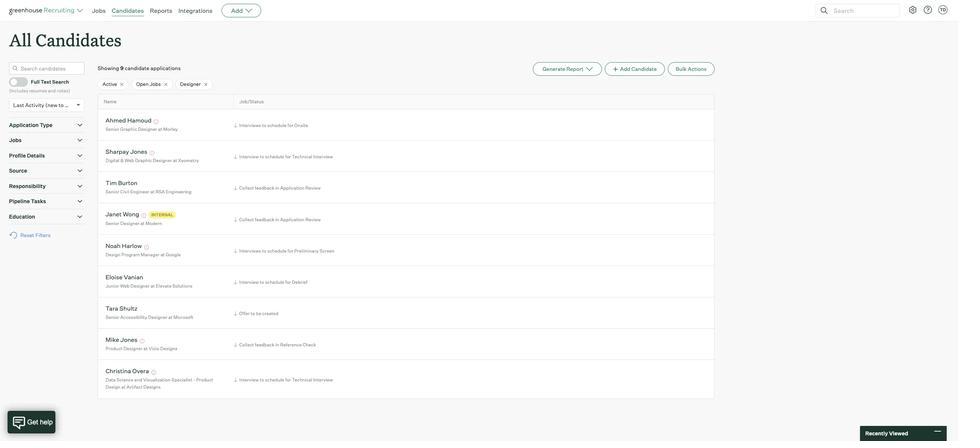 Task type: locate. For each thing, give the bounding box(es) containing it.
1 interviews from the top
[[239, 123, 261, 128]]

Search text field
[[832, 5, 893, 16]]

td button
[[939, 5, 948, 14]]

civil
[[120, 189, 129, 195]]

program
[[121, 252, 140, 258]]

and up artifact
[[134, 377, 142, 383]]

2 interview to schedule for technical interview link from the top
[[233, 376, 335, 384]]

designs
[[160, 346, 178, 351], [144, 384, 161, 390]]

senior down tim on the left of page
[[106, 189, 119, 195]]

specialist
[[172, 377, 192, 383]]

1 vertical spatial in
[[276, 217, 279, 222]]

and inside full text search (includes resumes and notes)
[[48, 88, 56, 94]]

jones inside the sharpay jones link
[[130, 148, 147, 156]]

sharpay jones link
[[106, 148, 147, 157]]

for left the preliminary
[[288, 248, 294, 254]]

0 vertical spatial collect feedback in application review link
[[233, 184, 323, 192]]

designs down visualization
[[144, 384, 161, 390]]

senior inside tara shultz senior accessibility designer at microsoft
[[106, 315, 119, 320]]

jones inside mike jones link
[[121, 336, 138, 344]]

1 vertical spatial jobs
[[150, 81, 161, 87]]

0 horizontal spatial and
[[48, 88, 56, 94]]

to for data science and visualization specialist - product design at artifact designs
[[260, 377, 264, 383]]

1 vertical spatial collect feedback in application review
[[239, 217, 321, 222]]

designer inside eloise vanian junior web designer at elevate solutions
[[131, 283, 150, 289]]

1 vertical spatial jones
[[121, 336, 138, 344]]

senior down janet
[[106, 221, 119, 226]]

1 vertical spatial and
[[134, 377, 142, 383]]

interview to schedule for technical interview for christina overa
[[239, 377, 333, 383]]

at left rsa
[[150, 189, 155, 195]]

to down job/status
[[262, 123, 267, 128]]

interviews down job/status
[[239, 123, 261, 128]]

technical down onsite
[[292, 154, 313, 160]]

designer
[[180, 81, 201, 87], [138, 126, 157, 132], [153, 158, 172, 163], [120, 221, 139, 226], [131, 283, 150, 289], [148, 315, 167, 320], [123, 346, 143, 351]]

at inside eloise vanian junior web designer at elevate solutions
[[151, 283, 155, 289]]

0 vertical spatial interview to schedule for technical interview
[[239, 154, 333, 160]]

2 collect feedback in application review from the top
[[239, 217, 321, 222]]

0 vertical spatial review
[[306, 185, 321, 191]]

&
[[120, 158, 124, 163]]

generate report button
[[533, 62, 602, 76]]

product right - at left bottom
[[196, 377, 213, 383]]

for down "interviews to schedule for onsite"
[[285, 154, 291, 160]]

application type
[[9, 122, 53, 128]]

collect
[[239, 185, 254, 191], [239, 217, 254, 222], [239, 342, 254, 348]]

to down collect feedback in reference check link
[[260, 377, 264, 383]]

product
[[106, 346, 123, 351], [196, 377, 213, 383]]

1 vertical spatial product
[[196, 377, 213, 383]]

web right &
[[125, 158, 134, 163]]

0 vertical spatial interviews
[[239, 123, 261, 128]]

at down janet wong has been in application review for more than 5 days icon
[[140, 221, 145, 226]]

reference
[[280, 342, 302, 348]]

interview to schedule for technical interview down reference
[[239, 377, 333, 383]]

2 review from the top
[[306, 217, 321, 222]]

1 horizontal spatial add
[[621, 66, 631, 72]]

recently
[[866, 430, 889, 437]]

ahmed hamoud link
[[106, 117, 152, 125]]

2 technical from the top
[[292, 377, 313, 383]]

1 senior from the top
[[106, 126, 119, 132]]

web inside eloise vanian junior web designer at elevate solutions
[[120, 283, 130, 289]]

0 vertical spatial interview to schedule for technical interview link
[[233, 153, 335, 160]]

technical for christina overa
[[292, 377, 313, 383]]

designer inside tara shultz senior accessibility designer at microsoft
[[148, 315, 167, 320]]

1 vertical spatial designs
[[144, 384, 161, 390]]

jones left 'sharpay jones has been in technical interview for more than 14 days' icon
[[130, 148, 147, 156]]

for left onsite
[[288, 123, 294, 128]]

1 design from the top
[[106, 252, 120, 258]]

to up interview to schedule for debrief link
[[262, 248, 267, 254]]

1 vertical spatial interview to schedule for technical interview
[[239, 377, 333, 383]]

pipeline tasks
[[9, 198, 46, 204]]

interview to schedule for technical interview
[[239, 154, 333, 160], [239, 377, 333, 383]]

all
[[9, 29, 32, 51]]

2 vertical spatial in
[[276, 342, 279, 348]]

1 vertical spatial interview to schedule for technical interview link
[[233, 376, 335, 384]]

jobs left candidates link
[[92, 7, 106, 14]]

0 vertical spatial jobs
[[92, 7, 106, 14]]

2 vertical spatial jobs
[[9, 137, 22, 143]]

resumes
[[29, 88, 47, 94]]

open
[[136, 81, 149, 87]]

type
[[40, 122, 53, 128]]

jones left mike jones has been in reference check for more than 10 days icon
[[121, 336, 138, 344]]

jones for mike jones
[[121, 336, 138, 344]]

open jobs
[[136, 81, 161, 87]]

screen
[[320, 248, 335, 254]]

text
[[41, 79, 51, 85]]

interview to schedule for technical interview down "interviews to schedule for onsite"
[[239, 154, 333, 160]]

interviews up interview to schedule for debrief link
[[239, 248, 261, 254]]

1 horizontal spatial jobs
[[92, 7, 106, 14]]

vanian
[[124, 274, 143, 281]]

0 vertical spatial graphic
[[120, 126, 137, 132]]

elevate
[[156, 283, 172, 289]]

add inside popup button
[[231, 7, 243, 14]]

3 collect from the top
[[239, 342, 254, 348]]

1 vertical spatial add
[[621, 66, 631, 72]]

1 vertical spatial feedback
[[255, 217, 275, 222]]

3 senior from the top
[[106, 221, 119, 226]]

2 interview to schedule for technical interview from the top
[[239, 377, 333, 383]]

to up the offer to be created
[[260, 280, 264, 285]]

1 vertical spatial graphic
[[135, 158, 152, 163]]

0 vertical spatial in
[[276, 185, 279, 191]]

1 vertical spatial review
[[306, 217, 321, 222]]

3 feedback from the top
[[255, 342, 275, 348]]

add button
[[222, 4, 261, 17]]

jobs link
[[92, 7, 106, 14]]

junior
[[106, 283, 119, 289]]

in for mike jones
[[276, 342, 279, 348]]

christina
[[106, 368, 131, 375]]

designer down vanian
[[131, 283, 150, 289]]

2 collect feedback in application review link from the top
[[233, 216, 323, 223]]

at left elevate
[[151, 283, 155, 289]]

schedule left onsite
[[268, 123, 287, 128]]

2 horizontal spatial jobs
[[150, 81, 161, 87]]

noah harlow link
[[106, 242, 142, 251]]

1 horizontal spatial product
[[196, 377, 213, 383]]

designs right the vizio
[[160, 346, 178, 351]]

last activity (new to old) option
[[13, 102, 75, 108]]

to for senior graphic designer at morley
[[262, 123, 267, 128]]

2 interviews from the top
[[239, 248, 261, 254]]

schedule for sharpay jones
[[265, 154, 284, 160]]

and down text
[[48, 88, 56, 94]]

jobs right open
[[150, 81, 161, 87]]

onsite
[[294, 123, 308, 128]]

web
[[125, 158, 134, 163], [120, 283, 130, 289]]

web down eloise vanian link
[[120, 283, 130, 289]]

interview for junior web designer at elevate solutions
[[239, 280, 259, 285]]

designer down applications
[[180, 81, 201, 87]]

feedback for janet wong
[[255, 217, 275, 222]]

candidates right jobs link
[[112, 7, 144, 14]]

interview to schedule for technical interview for sharpay jones
[[239, 154, 333, 160]]

design down "data"
[[106, 384, 120, 390]]

to down the interviews to schedule for onsite link
[[260, 154, 264, 160]]

tim burton link
[[106, 179, 138, 188]]

0 vertical spatial collect
[[239, 185, 254, 191]]

interview to schedule for technical interview link down "interviews to schedule for onsite"
[[233, 153, 335, 160]]

eloise vanian link
[[106, 274, 143, 282]]

interview inside interview to schedule for debrief link
[[239, 280, 259, 285]]

collect feedback in reference check
[[239, 342, 316, 348]]

at down science
[[121, 384, 126, 390]]

generate
[[543, 66, 566, 72]]

1 vertical spatial web
[[120, 283, 130, 289]]

janet wong link
[[106, 211, 139, 219]]

3 in from the top
[[276, 342, 279, 348]]

2 vertical spatial feedback
[[255, 342, 275, 348]]

collect feedback in application review
[[239, 185, 321, 191], [239, 217, 321, 222]]

last activity (new to old)
[[13, 102, 75, 108]]

1 vertical spatial design
[[106, 384, 120, 390]]

digital
[[106, 158, 119, 163]]

schedule left the preliminary
[[268, 248, 287, 254]]

christina overa has been in technical interview for more than 14 days image
[[150, 371, 157, 375]]

details
[[27, 152, 45, 159]]

activity
[[25, 102, 44, 108]]

0 vertical spatial technical
[[292, 154, 313, 160]]

senior down tara
[[106, 315, 119, 320]]

product inside the data science and visualization specialist - product design at artifact designs
[[196, 377, 213, 383]]

feedback for mike jones
[[255, 342, 275, 348]]

1 technical from the top
[[292, 154, 313, 160]]

1 vertical spatial interviews
[[239, 248, 261, 254]]

1 vertical spatial collect
[[239, 217, 254, 222]]

design down 'noah'
[[106, 252, 120, 258]]

Search candidates field
[[9, 62, 84, 75]]

0 horizontal spatial jobs
[[9, 137, 22, 143]]

2 vertical spatial application
[[280, 217, 305, 222]]

0 vertical spatial jones
[[130, 148, 147, 156]]

1 collect feedback in application review from the top
[[239, 185, 321, 191]]

reset filters
[[20, 232, 51, 238]]

artifact
[[127, 384, 143, 390]]

1 vertical spatial application
[[280, 185, 305, 191]]

interviews for harlow
[[239, 248, 261, 254]]

applications
[[151, 65, 181, 71]]

0 horizontal spatial add
[[231, 7, 243, 14]]

collect feedback in application review link for senior civil engineer at rsa engineering
[[233, 184, 323, 192]]

old)
[[65, 102, 75, 108]]

1 vertical spatial technical
[[292, 377, 313, 383]]

1 vertical spatial candidates
[[36, 29, 122, 51]]

schedule for ahmed hamoud
[[268, 123, 287, 128]]

morley
[[163, 126, 178, 132]]

interview to schedule for technical interview link for sharpay jones
[[233, 153, 335, 160]]

-
[[193, 377, 195, 383]]

janet wong has been in application review for more than 5 days image
[[141, 214, 147, 218]]

candidates down jobs link
[[36, 29, 122, 51]]

graphic down 'sharpay jones has been in technical interview for more than 14 days' icon
[[135, 158, 152, 163]]

schedule down collect feedback in reference check link
[[265, 377, 284, 383]]

technical down check
[[292, 377, 313, 383]]

1 interview to schedule for technical interview from the top
[[239, 154, 333, 160]]

1 vertical spatial collect feedback in application review link
[[233, 216, 323, 223]]

4 senior from the top
[[106, 315, 119, 320]]

0 horizontal spatial product
[[106, 346, 123, 351]]

burton
[[118, 179, 138, 187]]

for down reference
[[285, 377, 291, 383]]

interview to schedule for technical interview link down collect feedback in reference check
[[233, 376, 335, 384]]

janet
[[106, 211, 122, 218]]

application for senior designer at modern
[[280, 217, 305, 222]]

reset
[[20, 232, 34, 238]]

eloise vanian junior web designer at elevate solutions
[[106, 274, 193, 289]]

at left google
[[161, 252, 165, 258]]

2 senior from the top
[[106, 189, 119, 195]]

offer to be created link
[[233, 310, 280, 317]]

at inside tim burton senior civil engineer at rsa engineering
[[150, 189, 155, 195]]

add candidate link
[[605, 62, 665, 76]]

product down mike
[[106, 346, 123, 351]]

mike jones has been in reference check for more than 10 days image
[[139, 339, 146, 344]]

jobs up profile
[[9, 137, 22, 143]]

0 vertical spatial feedback
[[255, 185, 275, 191]]

integrations
[[179, 7, 213, 14]]

0 vertical spatial add
[[231, 7, 243, 14]]

9
[[120, 65, 124, 71]]

0 vertical spatial product
[[106, 346, 123, 351]]

interview to schedule for technical interview link
[[233, 153, 335, 160], [233, 376, 335, 384]]

to left be
[[251, 311, 255, 316]]

schedule down "interviews to schedule for onsite"
[[265, 154, 284, 160]]

2 in from the top
[[276, 217, 279, 222]]

1 interview to schedule for technical interview link from the top
[[233, 153, 335, 160]]

at left microsoft
[[168, 315, 173, 320]]

tim
[[106, 179, 117, 187]]

for for overa
[[285, 377, 291, 383]]

1 collect feedback in application review link from the top
[[233, 184, 323, 192]]

filters
[[35, 232, 51, 238]]

0 vertical spatial collect feedback in application review
[[239, 185, 321, 191]]

interviews
[[239, 123, 261, 128], [239, 248, 261, 254]]

candidate
[[632, 66, 657, 72]]

checkmark image
[[12, 79, 18, 84]]

1 review from the top
[[306, 185, 321, 191]]

2 design from the top
[[106, 384, 120, 390]]

senior down ahmed
[[106, 126, 119, 132]]

wong
[[123, 211, 139, 218]]

1 horizontal spatial and
[[134, 377, 142, 383]]

design program manager at google
[[106, 252, 181, 258]]

designer right accessibility
[[148, 315, 167, 320]]

candidate reports are now available! apply filters and select "view in app" element
[[533, 62, 602, 76]]

schedule for christina overa
[[265, 377, 284, 383]]

2 feedback from the top
[[255, 217, 275, 222]]

graphic
[[120, 126, 137, 132], [135, 158, 152, 163]]

graphic down ahmed hamoud link
[[120, 126, 137, 132]]

2 collect from the top
[[239, 217, 254, 222]]

0 vertical spatial design
[[106, 252, 120, 258]]

schedule
[[268, 123, 287, 128], [265, 154, 284, 160], [268, 248, 287, 254], [265, 280, 284, 285], [265, 377, 284, 383]]

0 vertical spatial and
[[48, 88, 56, 94]]

2 vertical spatial collect
[[239, 342, 254, 348]]

collect feedback in reference check link
[[233, 341, 318, 349]]

collect for wong
[[239, 217, 254, 222]]

0 vertical spatial web
[[125, 158, 134, 163]]



Task type: vqa. For each thing, say whether or not it's contained in the screenshot.
bottommost degree
no



Task type: describe. For each thing, give the bounding box(es) containing it.
job/status
[[239, 99, 264, 104]]

collect for jones
[[239, 342, 254, 348]]

for for hamoud
[[288, 123, 294, 128]]

interview for data science and visualization specialist - product design at artifact designs
[[239, 377, 259, 383]]

(new
[[45, 102, 58, 108]]

at inside tara shultz senior accessibility designer at microsoft
[[168, 315, 173, 320]]

at left xeometry
[[173, 158, 177, 163]]

christina overa
[[106, 368, 149, 375]]

xeometry
[[178, 158, 199, 163]]

for for jones
[[285, 154, 291, 160]]

check
[[303, 342, 316, 348]]

recently viewed
[[866, 430, 909, 437]]

bulk actions link
[[668, 62, 715, 76]]

review for senior designer at modern
[[306, 217, 321, 222]]

reports
[[150, 7, 173, 14]]

integrations link
[[179, 7, 213, 14]]

accessibility
[[120, 315, 147, 320]]

internal
[[151, 212, 173, 218]]

hamoud
[[127, 117, 152, 124]]

product designer at vizio designs
[[106, 346, 178, 351]]

harlow
[[122, 242, 142, 250]]

0 vertical spatial designs
[[160, 346, 178, 351]]

tara shultz link
[[106, 305, 138, 314]]

td
[[941, 7, 947, 12]]

schedule left debrief
[[265, 280, 284, 285]]

microsoft
[[174, 315, 194, 320]]

digital & web graphic designer at xeometry
[[106, 158, 199, 163]]

reports link
[[150, 7, 173, 14]]

ahmed hamoud has been in onsite for more than 21 days image
[[153, 120, 160, 124]]

add for add candidate
[[621, 66, 631, 72]]

search
[[52, 79, 69, 85]]

interview to schedule for technical interview link for christina overa
[[233, 376, 335, 384]]

full
[[31, 79, 40, 85]]

configure image
[[909, 5, 918, 14]]

generate report
[[543, 66, 584, 72]]

greenhouse recruiting image
[[9, 6, 77, 15]]

at inside the data science and visualization specialist - product design at artifact designs
[[121, 384, 126, 390]]

to for senior accessibility designer at microsoft
[[251, 311, 255, 316]]

full text search (includes resumes and notes)
[[9, 79, 70, 94]]

tasks
[[31, 198, 46, 204]]

application for senior civil engineer at rsa engineering
[[280, 185, 305, 191]]

add for add
[[231, 7, 243, 14]]

(includes
[[9, 88, 28, 94]]

created
[[262, 311, 279, 316]]

designer down mike jones has been in reference check for more than 10 days icon
[[123, 346, 143, 351]]

interviews to schedule for onsite
[[239, 123, 308, 128]]

data
[[106, 377, 116, 383]]

sharpay jones
[[106, 148, 147, 156]]

sharpay jones has been in technical interview for more than 14 days image
[[149, 151, 156, 156]]

active
[[103, 81, 117, 87]]

to for design program manager at google
[[262, 248, 267, 254]]

a follow-up was set for sep 22, 2023 for noah harlow image
[[143, 245, 150, 250]]

design inside the data science and visualization specialist - product design at artifact designs
[[106, 384, 120, 390]]

to for junior web designer at elevate solutions
[[260, 280, 264, 285]]

tara shultz senior accessibility designer at microsoft
[[106, 305, 194, 320]]

profile
[[9, 152, 26, 159]]

designer down ahmed hamoud has been in onsite for more than 21 days 'icon'
[[138, 126, 157, 132]]

actions
[[688, 66, 707, 72]]

interview to schedule for debrief
[[239, 280, 308, 285]]

0 vertical spatial candidates
[[112, 7, 144, 14]]

eloise
[[106, 274, 123, 281]]

offer
[[239, 311, 250, 316]]

interview to schedule for debrief link
[[233, 279, 310, 286]]

engineering
[[166, 189, 192, 195]]

showing
[[98, 65, 119, 71]]

senior inside tim burton senior civil engineer at rsa engineering
[[106, 189, 119, 195]]

data science and visualization specialist - product design at artifact designs
[[106, 377, 213, 390]]

td button
[[938, 4, 950, 16]]

for for harlow
[[288, 248, 294, 254]]

overa
[[132, 368, 149, 375]]

in for janet wong
[[276, 217, 279, 222]]

at down mike jones has been in reference check for more than 10 days icon
[[144, 346, 148, 351]]

review for senior civil engineer at rsa engineering
[[306, 185, 321, 191]]

source
[[9, 168, 27, 174]]

bulk
[[676, 66, 687, 72]]

notes)
[[57, 88, 70, 94]]

visualization
[[143, 377, 171, 383]]

google
[[166, 252, 181, 258]]

last
[[13, 102, 24, 108]]

for left debrief
[[285, 280, 291, 285]]

all candidates
[[9, 29, 122, 51]]

to left old)
[[59, 102, 64, 108]]

interviews for hamoud
[[239, 123, 261, 128]]

candidates link
[[112, 7, 144, 14]]

christina overa link
[[106, 368, 149, 376]]

0 vertical spatial application
[[9, 122, 39, 128]]

report
[[567, 66, 584, 72]]

interviews to schedule for preliminary screen link
[[233, 247, 337, 255]]

jones for sharpay jones
[[130, 148, 147, 156]]

offer to be created
[[239, 311, 279, 316]]

interview for digital & web graphic designer at xeometry
[[239, 154, 259, 160]]

at down ahmed hamoud has been in onsite for more than 21 days 'icon'
[[158, 126, 162, 132]]

tim burton senior civil engineer at rsa engineering
[[106, 179, 192, 195]]

manager
[[141, 252, 160, 258]]

be
[[256, 311, 261, 316]]

add candidate
[[621, 66, 657, 72]]

1 collect from the top
[[239, 185, 254, 191]]

collect feedback in application review for senior civil engineer at rsa engineering
[[239, 185, 321, 191]]

senior graphic designer at morley
[[106, 126, 178, 132]]

reset filters button
[[9, 228, 54, 242]]

engineer
[[130, 189, 149, 195]]

1 in from the top
[[276, 185, 279, 191]]

tara
[[106, 305, 118, 312]]

to for digital & web graphic designer at xeometry
[[260, 154, 264, 160]]

collect feedback in application review for senior designer at modern
[[239, 217, 321, 222]]

rsa
[[156, 189, 165, 195]]

designer down 'sharpay jones has been in technical interview for more than 14 days' icon
[[153, 158, 172, 163]]

technical for sharpay jones
[[292, 154, 313, 160]]

and inside the data science and visualization specialist - product design at artifact designs
[[134, 377, 142, 383]]

mike
[[106, 336, 119, 344]]

candidate
[[125, 65, 149, 71]]

collect feedback in application review link for senior designer at modern
[[233, 216, 323, 223]]

1 feedback from the top
[[255, 185, 275, 191]]

pipeline
[[9, 198, 30, 204]]

science
[[117, 377, 133, 383]]

solutions
[[173, 283, 193, 289]]

shultz
[[120, 305, 138, 312]]

mike jones link
[[106, 336, 138, 345]]

noah harlow
[[106, 242, 142, 250]]

schedule for noah harlow
[[268, 248, 287, 254]]

designs inside the data science and visualization specialist - product design at artifact designs
[[144, 384, 161, 390]]

senior designer at modern
[[106, 221, 162, 226]]

responsibility
[[9, 183, 46, 189]]

ahmed hamoud
[[106, 117, 152, 124]]

designer down wong
[[120, 221, 139, 226]]

modern
[[146, 221, 162, 226]]

bulk actions
[[676, 66, 707, 72]]

showing 9 candidate applications
[[98, 65, 181, 71]]



